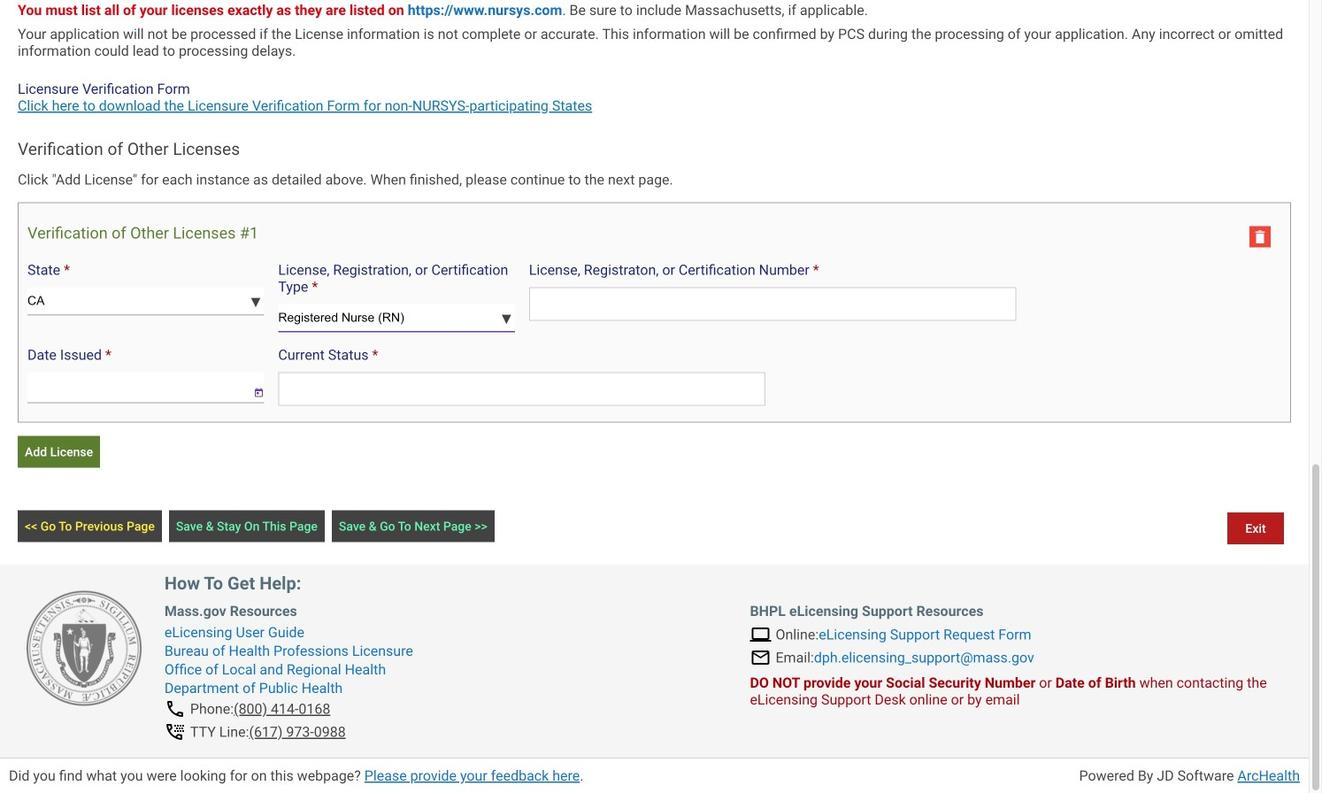 Task type: vqa. For each thing, say whether or not it's contained in the screenshot.
Option Group
no



Task type: describe. For each thing, give the bounding box(es) containing it.
no color image
[[1250, 226, 1271, 247]]



Task type: locate. For each thing, give the bounding box(es) containing it.
massachusetts state seal image
[[27, 591, 142, 706]]

None field
[[27, 372, 239, 403]]

None text field
[[529, 287, 1017, 321], [278, 372, 766, 406], [529, 287, 1017, 321], [278, 372, 766, 406]]

heading
[[27, 224, 258, 243]]



